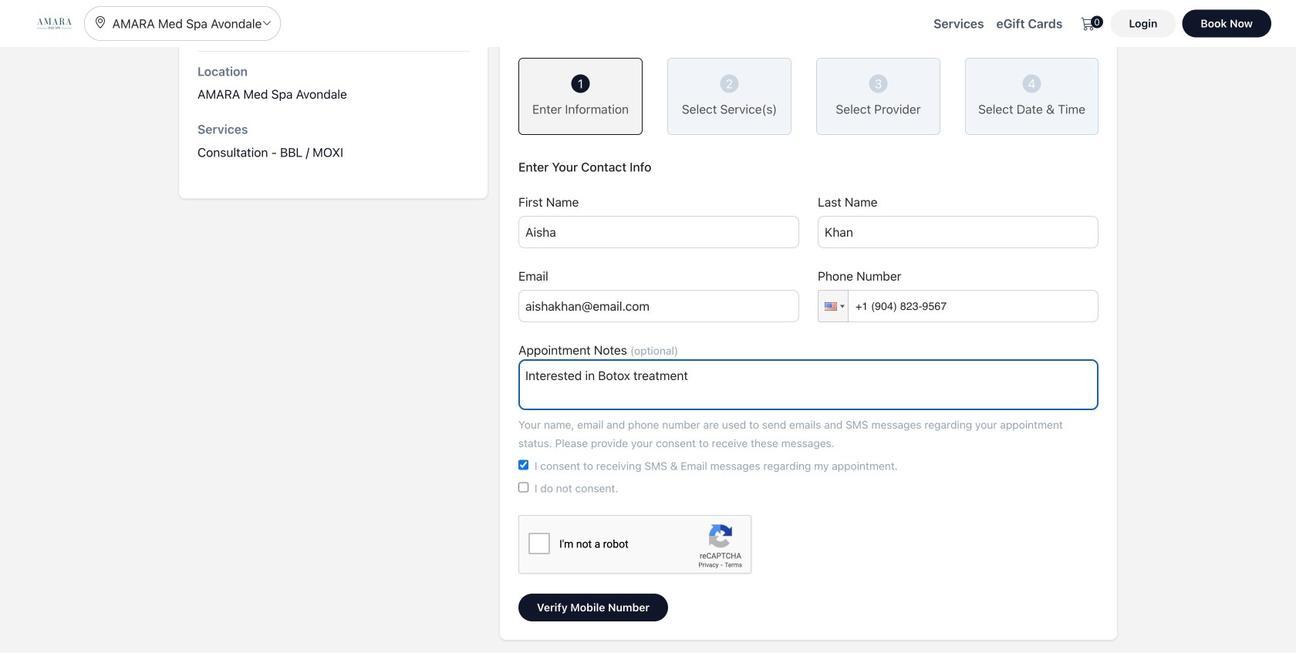 Task type: locate. For each thing, give the bounding box(es) containing it.
Enter First Name text field
[[519, 216, 799, 248]]

None checkbox
[[519, 483, 529, 493]]

None text field
[[519, 360, 1099, 410]]

united states: + 1 image
[[840, 305, 845, 308]]

sitelogo image
[[37, 6, 72, 41]]

geo alt image
[[94, 16, 106, 29]]

None checkbox
[[519, 460, 529, 470]]

Enter Last Name text field
[[818, 216, 1099, 248]]



Task type: describe. For each thing, give the bounding box(es) containing it.
1 (702) 123-4567 telephone field
[[818, 290, 1099, 323]]

Enter Email text field
[[519, 290, 799, 323]]

cart3 image
[[1081, 17, 1095, 30]]



